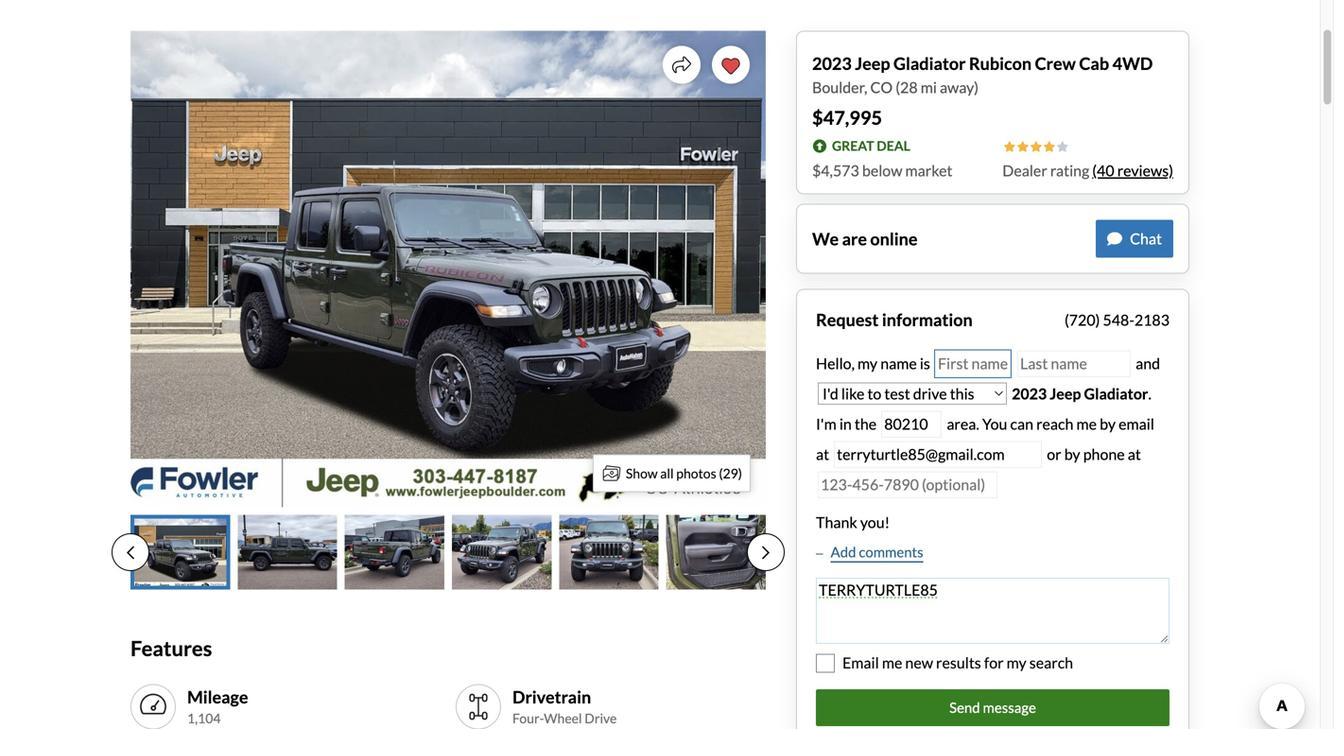 Task type: describe. For each thing, give the bounding box(es) containing it.
show all photos (29) link
[[593, 454, 751, 492]]

0 horizontal spatial me
[[882, 653, 903, 672]]

jeep for 2023 jeep gladiator rubicon crew cab 4wd boulder, co (28 mi away)
[[855, 53, 890, 74]]

me inside area. you can reach me by email at
[[1077, 415, 1097, 433]]

view vehicle photo 3 image
[[345, 515, 445, 590]]

dealer
[[1003, 161, 1048, 180]]

or
[[1047, 445, 1062, 463]]

i'm
[[816, 415, 837, 433]]

jeep for 2023 jeep gladiator
[[1050, 384, 1081, 403]]

at inside area. you can reach me by email at
[[816, 445, 830, 463]]

comments
[[859, 543, 924, 560]]

deal
[[877, 138, 911, 154]]

gladiator for 2023 jeep gladiator rubicon crew cab 4wd boulder, co (28 mi away)
[[894, 53, 966, 74]]

all
[[660, 465, 674, 481]]

can
[[1011, 415, 1034, 433]]

area. you can reach me by email at
[[816, 415, 1155, 463]]

gladiator for 2023 jeep gladiator
[[1084, 384, 1149, 403]]

$4,573
[[812, 161, 860, 180]]

mileage 1,104
[[187, 687, 248, 727]]

Zip code field
[[882, 411, 942, 438]]

Last name field
[[1018, 350, 1131, 377]]

area.
[[947, 415, 980, 433]]

drivetrain image
[[463, 692, 494, 722]]

great
[[832, 138, 874, 154]]

is
[[920, 354, 931, 373]]

hello,
[[816, 354, 855, 373]]

the
[[855, 415, 877, 433]]

548-
[[1103, 311, 1135, 329]]

share image
[[672, 55, 691, 74]]

drivetrain four-wheel drive
[[513, 687, 617, 727]]

$47,995
[[812, 106, 883, 129]]

wheel
[[544, 710, 582, 727]]

add
[[831, 543, 856, 560]]

(40
[[1093, 161, 1115, 180]]

phone
[[1084, 445, 1125, 463]]

next page image
[[762, 545, 770, 560]]

we are online
[[812, 228, 918, 249]]

co
[[871, 78, 893, 96]]

or by phone at
[[1047, 445, 1141, 463]]

cab
[[1079, 53, 1110, 74]]

1,104
[[187, 710, 221, 727]]

$4,573 below market
[[812, 161, 953, 180]]

and
[[1133, 354, 1161, 373]]

by inside area. you can reach me by email at
[[1100, 415, 1116, 433]]

. i'm in the
[[816, 384, 1152, 433]]

Comments text field
[[816, 578, 1170, 644]]

comment image
[[1108, 231, 1123, 246]]

send message
[[950, 699, 1036, 716]]

for
[[984, 653, 1004, 672]]

show
[[626, 465, 658, 481]]

results
[[936, 653, 982, 672]]

rating
[[1051, 161, 1090, 180]]

hello, my name is
[[816, 354, 933, 373]]

chat
[[1130, 229, 1162, 248]]

request information
[[816, 309, 973, 330]]

send
[[950, 699, 980, 716]]

2023 jeep gladiator rubicon crew cab 4wd boulder, co (28 mi away)
[[812, 53, 1153, 96]]

(720) 548-2183
[[1065, 311, 1170, 329]]

you!
[[861, 513, 890, 532]]

2023 jeep gladiator
[[1012, 384, 1149, 403]]

view vehicle photo 1 image
[[131, 515, 230, 590]]

Email address email field
[[834, 441, 1042, 468]]

reviews)
[[1118, 161, 1174, 180]]

market
[[906, 161, 953, 180]]

0 horizontal spatial by
[[1065, 445, 1081, 463]]



Task type: locate. For each thing, give the bounding box(es) containing it.
0 horizontal spatial 2023
[[812, 53, 852, 74]]

me
[[1077, 415, 1097, 433], [882, 653, 903, 672]]

gladiator
[[894, 53, 966, 74], [1084, 384, 1149, 403]]

2 at from the left
[[1128, 445, 1141, 463]]

great deal
[[832, 138, 911, 154]]

email
[[843, 653, 879, 672]]

0 vertical spatial gladiator
[[894, 53, 966, 74]]

jeep down "last name" field
[[1050, 384, 1081, 403]]

add comments button
[[816, 541, 924, 563]]

view vehicle photo 2 image
[[238, 515, 337, 590]]

drivetrain
[[513, 687, 591, 707]]

my left name
[[858, 354, 878, 373]]

crew
[[1035, 53, 1076, 74]]

prev page image
[[127, 545, 134, 560]]

2023
[[812, 53, 852, 74], [1012, 384, 1047, 403]]

1 vertical spatial me
[[882, 653, 903, 672]]

email
[[1119, 415, 1155, 433]]

you
[[983, 415, 1008, 433]]

email me new results for my search
[[843, 653, 1074, 672]]

mi
[[921, 78, 937, 96]]

1 vertical spatial my
[[1007, 653, 1027, 672]]

1 horizontal spatial 2023
[[1012, 384, 1047, 403]]

new
[[906, 653, 933, 672]]

search
[[1030, 653, 1074, 672]]

mileage
[[187, 687, 248, 707]]

by
[[1100, 415, 1116, 433], [1065, 445, 1081, 463]]

thank
[[816, 513, 858, 532]]

jeep up "co"
[[855, 53, 890, 74]]

(720)
[[1065, 311, 1100, 329]]

0 vertical spatial jeep
[[855, 53, 890, 74]]

1 vertical spatial 2023
[[1012, 384, 1047, 403]]

1 horizontal spatial jeep
[[1050, 384, 1081, 403]]

by left email
[[1100, 415, 1116, 433]]

vehicle full photo image
[[131, 31, 766, 507]]

my right for
[[1007, 653, 1027, 672]]

show all photos (29)
[[626, 465, 742, 481]]

2023 for 2023 jeep gladiator
[[1012, 384, 1047, 403]]

Phone (optional) telephone field
[[818, 471, 998, 498]]

features
[[131, 636, 212, 661]]

0 vertical spatial me
[[1077, 415, 1097, 433]]

0 vertical spatial by
[[1100, 415, 1116, 433]]

chat button
[[1096, 220, 1174, 258]]

minus image
[[816, 549, 823, 559]]

mileage image
[[138, 692, 168, 722]]

reach
[[1037, 415, 1074, 433]]

First name field
[[935, 350, 1011, 377]]

1 horizontal spatial by
[[1100, 415, 1116, 433]]

thank you!
[[816, 513, 890, 532]]

in
[[840, 415, 852, 433]]

2023 inside 2023 jeep gladiator rubicon crew cab 4wd boulder, co (28 mi away)
[[812, 53, 852, 74]]

at down i'm
[[816, 445, 830, 463]]

boulder,
[[812, 78, 868, 96]]

tab list
[[112, 515, 785, 590]]

.
[[1149, 384, 1152, 403]]

away)
[[940, 78, 979, 96]]

dealer rating (40 reviews)
[[1003, 161, 1174, 180]]

2023 for 2023 jeep gladiator rubicon crew cab 4wd boulder, co (28 mi away)
[[812, 53, 852, 74]]

information
[[882, 309, 973, 330]]

message
[[983, 699, 1036, 716]]

view vehicle photo 5 image
[[559, 515, 659, 590]]

online
[[871, 228, 918, 249]]

2183
[[1135, 311, 1170, 329]]

jeep inside 2023 jeep gladiator rubicon crew cab 4wd boulder, co (28 mi away)
[[855, 53, 890, 74]]

are
[[842, 228, 867, 249]]

(29)
[[719, 465, 742, 481]]

(40 reviews) button
[[1093, 159, 1174, 182]]

my
[[858, 354, 878, 373], [1007, 653, 1027, 672]]

1 vertical spatial gladiator
[[1084, 384, 1149, 403]]

0 horizontal spatial my
[[858, 354, 878, 373]]

1 at from the left
[[816, 445, 830, 463]]

we
[[812, 228, 839, 249]]

0 vertical spatial my
[[858, 354, 878, 373]]

1 vertical spatial by
[[1065, 445, 1081, 463]]

2023 up boulder,
[[812, 53, 852, 74]]

view vehicle photo 6 image
[[666, 515, 766, 590]]

gladiator inside 2023 jeep gladiator rubicon crew cab 4wd boulder, co (28 mi away)
[[894, 53, 966, 74]]

request
[[816, 309, 879, 330]]

drive
[[585, 710, 617, 727]]

me down "2023 jeep gladiator"
[[1077, 415, 1097, 433]]

4wd
[[1113, 53, 1153, 74]]

2023 up can
[[1012, 384, 1047, 403]]

0 horizontal spatial jeep
[[855, 53, 890, 74]]

photos
[[677, 465, 717, 481]]

gladiator up email
[[1084, 384, 1149, 403]]

view vehicle photo 4 image
[[452, 515, 552, 590]]

0 vertical spatial 2023
[[812, 53, 852, 74]]

jeep
[[855, 53, 890, 74], [1050, 384, 1081, 403]]

1 horizontal spatial my
[[1007, 653, 1027, 672]]

at right phone
[[1128, 445, 1141, 463]]

below
[[862, 161, 903, 180]]

by right or
[[1065, 445, 1081, 463]]

1 vertical spatial jeep
[[1050, 384, 1081, 403]]

(28
[[896, 78, 918, 96]]

0 horizontal spatial gladiator
[[894, 53, 966, 74]]

send message button
[[816, 689, 1170, 726]]

me left new
[[882, 653, 903, 672]]

at
[[816, 445, 830, 463], [1128, 445, 1141, 463]]

1 horizontal spatial me
[[1077, 415, 1097, 433]]

name
[[881, 354, 917, 373]]

gladiator up mi
[[894, 53, 966, 74]]

add comments
[[831, 543, 924, 560]]

1 horizontal spatial at
[[1128, 445, 1141, 463]]

rubicon
[[969, 53, 1032, 74]]

four-
[[513, 710, 544, 727]]

0 horizontal spatial at
[[816, 445, 830, 463]]

1 horizontal spatial gladiator
[[1084, 384, 1149, 403]]



Task type: vqa. For each thing, say whether or not it's contained in the screenshot.
CHEVROLET image
no



